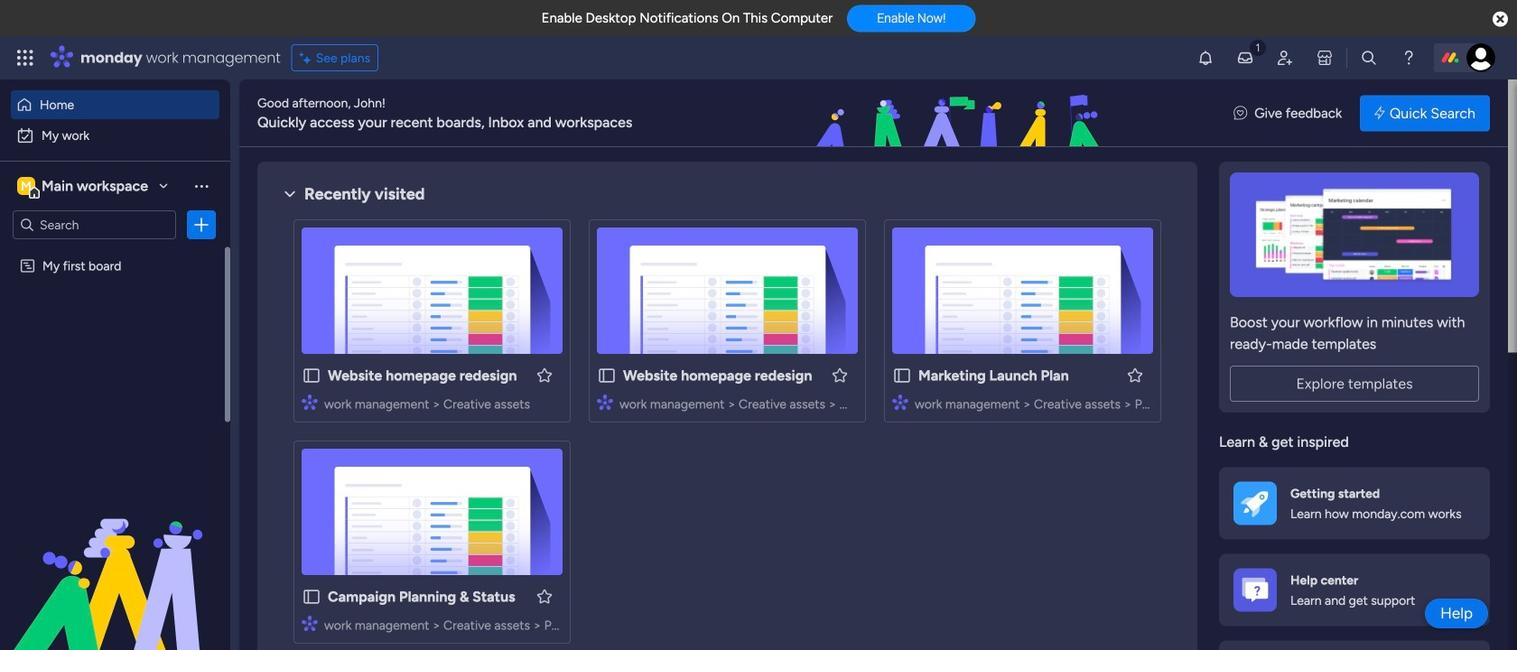 Task type: describe. For each thing, give the bounding box(es) containing it.
getting started element
[[1220, 468, 1491, 540]]

see plans image
[[300, 48, 316, 68]]

v2 user feedback image
[[1234, 103, 1248, 124]]

1 image
[[1250, 37, 1267, 57]]

workspace selection element
[[17, 175, 151, 199]]

1 add to favorites image from the left
[[536, 366, 554, 384]]

workspace image
[[17, 176, 35, 196]]

help center element
[[1220, 554, 1491, 627]]

invite members image
[[1277, 49, 1295, 67]]

0 vertical spatial option
[[11, 90, 220, 119]]

search everything image
[[1361, 49, 1379, 67]]

1 vertical spatial option
[[11, 121, 220, 150]]

templates image image
[[1236, 173, 1474, 297]]

public board image for add to favorites image to the bottom
[[302, 587, 322, 607]]

1 vertical spatial lottie animation element
[[0, 468, 230, 650]]

1 horizontal spatial add to favorites image
[[831, 366, 849, 384]]

update feed image
[[1237, 49, 1255, 67]]

component image
[[597, 394, 613, 411]]

workspace options image
[[192, 177, 211, 195]]

Search in workspace field
[[38, 215, 151, 235]]



Task type: locate. For each thing, give the bounding box(es) containing it.
1 vertical spatial public board image
[[302, 587, 322, 607]]

0 horizontal spatial add to favorites image
[[536, 366, 554, 384]]

0 horizontal spatial lottie animation element
[[0, 468, 230, 650]]

1 horizontal spatial lottie animation element
[[709, 80, 1216, 148]]

notifications image
[[1197, 49, 1215, 67]]

0 horizontal spatial lottie animation image
[[0, 468, 230, 650]]

0 vertical spatial lottie animation image
[[709, 80, 1216, 148]]

lottie animation element
[[709, 80, 1216, 148], [0, 468, 230, 650]]

1 horizontal spatial public board image
[[597, 366, 617, 386]]

1 public board image from the left
[[302, 366, 322, 386]]

quick search results list box
[[279, 205, 1280, 650]]

1 vertical spatial lottie animation image
[[0, 468, 230, 650]]

0 horizontal spatial public board image
[[302, 587, 322, 607]]

help image
[[1400, 49, 1418, 67]]

0 horizontal spatial public board image
[[302, 366, 322, 386]]

v2 bolt switch image
[[1375, 103, 1386, 123]]

dapulse close image
[[1493, 10, 1509, 29]]

john smith image
[[1467, 43, 1496, 72]]

lottie animation image
[[709, 80, 1216, 148], [0, 468, 230, 650]]

public board image for 2nd add to favorites icon from the right
[[302, 366, 322, 386]]

option
[[11, 90, 220, 119], [11, 121, 220, 150], [0, 250, 230, 253]]

close recently visited image
[[279, 183, 301, 205]]

public board image for the right add to favorites image
[[597, 366, 617, 386]]

0 vertical spatial lottie animation element
[[709, 80, 1216, 148]]

1 vertical spatial add to favorites image
[[536, 588, 554, 606]]

options image
[[192, 216, 211, 234]]

add to favorites image
[[536, 366, 554, 384], [1127, 366, 1145, 384]]

select product image
[[16, 49, 34, 67]]

1 horizontal spatial add to favorites image
[[1127, 366, 1145, 384]]

public board image for second add to favorites icon from the left
[[893, 366, 912, 386]]

2 public board image from the left
[[893, 366, 912, 386]]

public board image
[[597, 366, 617, 386], [302, 587, 322, 607]]

0 horizontal spatial add to favorites image
[[536, 588, 554, 606]]

1 horizontal spatial lottie animation image
[[709, 80, 1216, 148]]

2 vertical spatial option
[[0, 250, 230, 253]]

monday marketplace image
[[1316, 49, 1334, 67]]

0 vertical spatial add to favorites image
[[831, 366, 849, 384]]

public board image
[[302, 366, 322, 386], [893, 366, 912, 386]]

add to favorites image
[[831, 366, 849, 384], [536, 588, 554, 606]]

0 vertical spatial public board image
[[597, 366, 617, 386]]

2 add to favorites image from the left
[[1127, 366, 1145, 384]]

list box
[[0, 247, 230, 525]]

1 horizontal spatial public board image
[[893, 366, 912, 386]]



Task type: vqa. For each thing, say whether or not it's contained in the screenshot.
rightmost main
no



